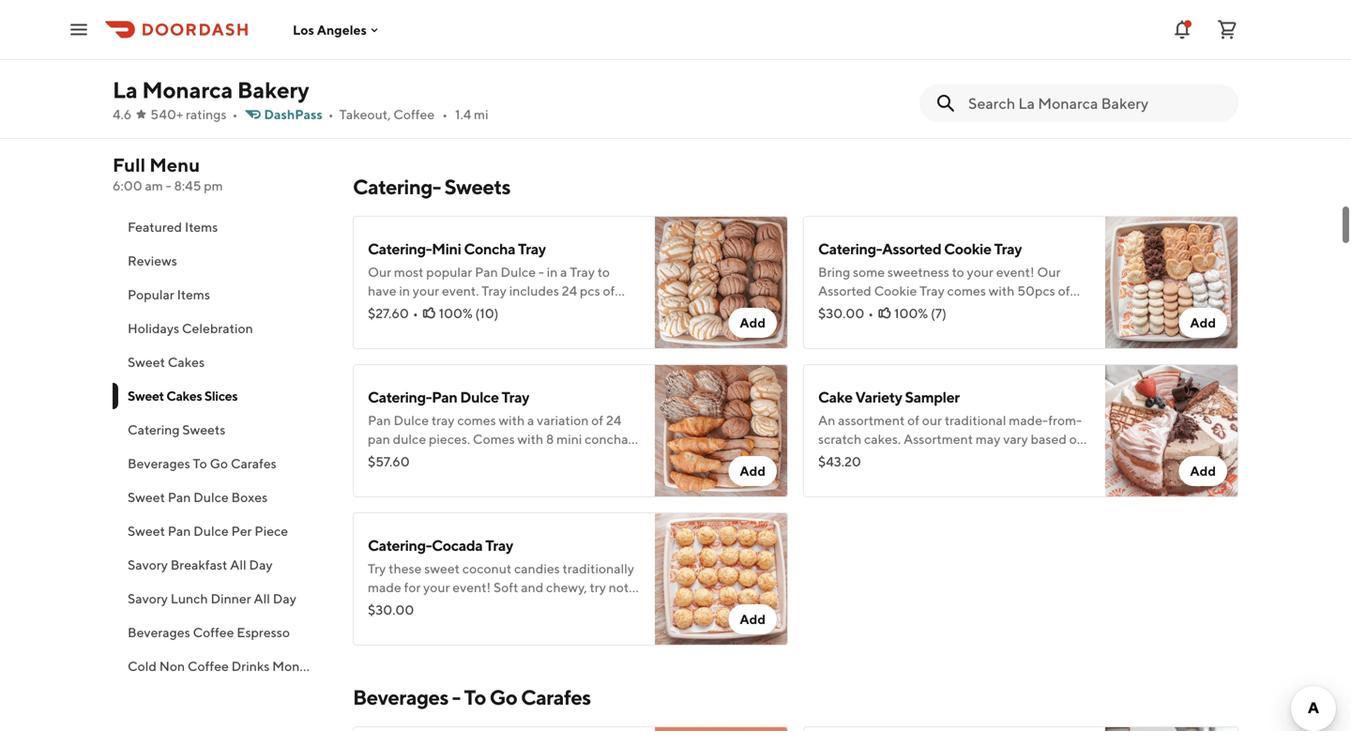 Task type: locate. For each thing, give the bounding box(es) containing it.
pan inside button
[[168, 490, 191, 505]]

dulce up 'sweet pan dulce per piece'
[[193, 490, 229, 505]]

scratch inside cake variety sampler an assortment of our traditional made-from- scratch cakes. assortment may vary based on availability and location - no refunds for substitutions.
[[819, 431, 862, 447]]

may
[[976, 431, 1001, 447]]

cake variety sampler image for cake variety sampler an assortment of our traditional made-from- scratch cakes. assortment may vary based on availability and location - no refunds for substitutions.
[[1106, 364, 1239, 497]]

1 vertical spatial cake variety sampler image
[[1106, 364, 1239, 497]]

cakes up catering sweets
[[166, 388, 202, 404]]

1 vertical spatial cakes
[[166, 388, 202, 404]]

mi
[[474, 107, 489, 122]]

monarca up 540+ ratings •
[[142, 76, 233, 103]]

sweet pan dulce per piece
[[128, 523, 288, 539]]

add for catering-pan dulce tray
[[740, 463, 766, 479]]

$30.00 down 'catering-cocada tray'
[[368, 602, 414, 618]]

cakes. up and
[[864, 431, 901, 447]]

8:45
[[174, 178, 201, 193]]

to
[[193, 456, 207, 471], [464, 685, 486, 710]]

0 horizontal spatial $30.00
[[368, 602, 414, 618]]

traditional for cake variety sampler an assortment of our traditional made-from- scratch cakes. assortment may vary based on availability and location - no refunds for substitutions.
[[945, 413, 1007, 428]]

4 sweet from the top
[[128, 523, 165, 539]]

1 vertical spatial cold
[[128, 692, 157, 708]]

• right $27.60
[[413, 306, 418, 321]]

cakes. inside 'cake variety sampler an assortment of our traditional made from scratch cakes.'
[[414, 69, 451, 84]]

of up 1.4
[[457, 50, 469, 66]]

1 horizontal spatial assortment
[[838, 413, 905, 428]]

sweet down holidays
[[128, 354, 165, 370]]

1 vertical spatial our
[[923, 413, 942, 428]]

sweet pan dulce boxes button
[[113, 481, 330, 514]]

0 vertical spatial to
[[193, 456, 207, 471]]

0 vertical spatial traditional
[[494, 50, 556, 66]]

0 vertical spatial scratch
[[368, 69, 411, 84]]

1 vertical spatial cakes.
[[864, 431, 901, 447]]

signature
[[328, 658, 385, 674], [284, 692, 342, 708]]

add button for catering-mini concha tray
[[729, 308, 777, 338]]

•
[[232, 107, 238, 122], [328, 107, 334, 122], [442, 107, 448, 122], [413, 306, 418, 321], [869, 306, 874, 321]]

add
[[740, 315, 766, 330], [1191, 315, 1216, 330], [740, 463, 766, 479], [1191, 463, 1216, 479], [740, 612, 766, 627]]

all
[[230, 557, 247, 573], [254, 591, 270, 606]]

cakes
[[168, 354, 205, 370], [166, 388, 202, 404]]

breakfast
[[171, 557, 227, 573]]

add button for catering-pan dulce tray
[[729, 456, 777, 486]]

savory left breakfast
[[128, 557, 168, 573]]

1 vertical spatial items
[[177, 287, 210, 302]]

of inside cake variety sampler an assortment of our traditional made-from- scratch cakes. assortment may vary based on availability and location - no refunds for substitutions.
[[908, 413, 920, 428]]

traditional inside 'cake variety sampler an assortment of our traditional made from scratch cakes.'
[[494, 50, 556, 66]]

1 horizontal spatial variety
[[856, 388, 903, 406]]

on
[[1070, 431, 1085, 447]]

0 vertical spatial cakes
[[168, 354, 205, 370]]

of inside 'cake variety sampler an assortment of our traditional made from scratch cakes.'
[[457, 50, 469, 66]]

reviews
[[128, 253, 177, 268]]

1 horizontal spatial carafes
[[521, 685, 591, 710]]

of for cake variety sampler an assortment of our traditional made from scratch cakes.
[[457, 50, 469, 66]]

beverages coffee espresso button
[[113, 616, 330, 650]]

full menu 6:00 am - 8:45 pm
[[113, 154, 223, 193]]

2 vertical spatial pan
[[168, 523, 191, 539]]

our for cake variety sampler an assortment of our traditional made from scratch cakes.
[[472, 50, 492, 66]]

based
[[1031, 431, 1067, 447]]

items for featured items
[[185, 219, 218, 235]]

an down los angeles popup button on the left of the page
[[368, 50, 385, 66]]

100% left (7)
[[895, 306, 929, 321]]

- right am
[[166, 178, 171, 193]]

1 vertical spatial day
[[273, 591, 296, 606]]

savory for savory breakfast all day
[[128, 557, 168, 573]]

pan down beverages to go carafes
[[168, 490, 191, 505]]

day up espresso
[[273, 591, 296, 606]]

1 horizontal spatial drinks
[[232, 658, 270, 674]]

variety for cake variety sampler an assortment of our traditional made-from- scratch cakes. assortment may vary based on availability and location - no refunds for substitutions.
[[856, 388, 903, 406]]

beverages for beverages - to go carafes
[[353, 685, 449, 710]]

0 horizontal spatial of
[[457, 50, 469, 66]]

0 vertical spatial variety
[[405, 26, 452, 44]]

1 horizontal spatial to
[[464, 685, 486, 710]]

monarca up cold iced drinks monarca signature classic coffee
[[272, 658, 325, 674]]

organic coffee carafe (serves 12) image
[[1106, 727, 1239, 731]]

signature inside button
[[328, 658, 385, 674]]

day down piece
[[249, 557, 273, 573]]

1 vertical spatial savory
[[128, 591, 168, 606]]

assortment up 'availability'
[[838, 413, 905, 428]]

1 vertical spatial scratch
[[819, 431, 862, 447]]

1 vertical spatial sweets
[[182, 422, 226, 437]]

0 horizontal spatial go
[[210, 456, 228, 471]]

all down 'per'
[[230, 557, 247, 573]]

1 vertical spatial dulce
[[193, 490, 229, 505]]

0 horizontal spatial sweets
[[182, 422, 226, 437]]

traditional inside cake variety sampler an assortment of our traditional made-from- scratch cakes. assortment may vary based on availability and location - no refunds for substitutions.
[[945, 413, 1007, 428]]

sweets up beverages to go carafes
[[182, 422, 226, 437]]

cold left "iced"
[[128, 692, 157, 708]]

1 vertical spatial monarca
[[272, 658, 325, 674]]

0 horizontal spatial our
[[472, 50, 492, 66]]

catering- up $30.00 •
[[819, 240, 882, 258]]

1 vertical spatial traditional
[[945, 413, 1007, 428]]

0 horizontal spatial sampler
[[455, 26, 509, 44]]

add for catering-cocada tray
[[740, 612, 766, 627]]

sweet for sweet pan dulce boxes
[[128, 490, 165, 505]]

cold for cold iced drinks monarca signature classic coffee
[[128, 692, 157, 708]]

sweet
[[128, 354, 165, 370], [128, 388, 164, 404], [128, 490, 165, 505], [128, 523, 165, 539]]

$30.00
[[819, 306, 865, 321], [368, 602, 414, 618]]

our
[[472, 50, 492, 66], [923, 413, 942, 428]]

an up $43.20 on the right bottom
[[819, 413, 836, 428]]

variety up and
[[856, 388, 903, 406]]

catering- up $57.60
[[368, 388, 432, 406]]

1 horizontal spatial of
[[908, 413, 920, 428]]

savory
[[128, 557, 168, 573], [128, 591, 168, 606]]

1 horizontal spatial $30.00
[[819, 306, 865, 321]]

our inside cake variety sampler an assortment of our traditional made-from- scratch cakes. assortment may vary based on availability and location - no refunds for substitutions.
[[923, 413, 942, 428]]

dulce down (10) on the top left of page
[[460, 388, 499, 406]]

sweets up concha
[[445, 175, 511, 199]]

add button
[[729, 308, 777, 338], [1179, 308, 1228, 338], [729, 456, 777, 486], [1179, 456, 1228, 486], [729, 604, 777, 635]]

go
[[210, 456, 228, 471], [490, 685, 517, 710]]

0 vertical spatial go
[[210, 456, 228, 471]]

an inside cake variety sampler an assortment of our traditional made-from- scratch cakes. assortment may vary based on availability and location - no refunds for substitutions.
[[819, 413, 836, 428]]

sweet down sweet pan dulce boxes
[[128, 523, 165, 539]]

0 vertical spatial signature
[[328, 658, 385, 674]]

catering-assorted cookie tray
[[819, 240, 1022, 258]]

• left 1.4
[[442, 107, 448, 122]]

3 sweet from the top
[[128, 490, 165, 505]]

sampler up assortment
[[905, 388, 960, 406]]

-
[[166, 178, 171, 193], [961, 450, 967, 466], [452, 685, 460, 710]]

1 100% from the left
[[439, 306, 473, 321]]

1 horizontal spatial traditional
[[945, 413, 1007, 428]]

assortment up takeout, coffee • 1.4 mi
[[388, 50, 455, 66]]

1 vertical spatial carafes
[[521, 685, 591, 710]]

2 sweet from the top
[[128, 388, 164, 404]]

0 vertical spatial assortment
[[388, 50, 455, 66]]

signature left classic
[[284, 692, 342, 708]]

catering- down $57.60
[[368, 536, 432, 554]]

tray
[[518, 240, 546, 258], [994, 240, 1022, 258], [502, 388, 530, 406], [485, 536, 513, 554]]

location
[[910, 450, 958, 466]]

cake variety sampler image
[[655, 2, 788, 135], [1106, 364, 1239, 497]]

coffee down savory lunch dinner all day
[[193, 625, 234, 640]]

0 horizontal spatial an
[[368, 50, 385, 66]]

1 horizontal spatial our
[[923, 413, 942, 428]]

1 vertical spatial cake
[[819, 388, 853, 406]]

1 vertical spatial sampler
[[905, 388, 960, 406]]

2 vertical spatial dulce
[[193, 523, 229, 539]]

an
[[368, 50, 385, 66], [819, 413, 836, 428]]

0 horizontal spatial to
[[193, 456, 207, 471]]

sweets inside button
[[182, 422, 226, 437]]

boxes
[[231, 490, 268, 505]]

2 vertical spatial beverages
[[353, 685, 449, 710]]

100% for mini
[[439, 306, 473, 321]]

celebration
[[182, 321, 253, 336]]

concha
[[464, 240, 516, 258]]

- inside full menu 6:00 am - 8:45 pm
[[166, 178, 171, 193]]

sampler inside cake variety sampler an assortment of our traditional made-from- scratch cakes. assortment may vary based on availability and location - no refunds for substitutions.
[[905, 388, 960, 406]]

dulce left 'per'
[[193, 523, 229, 539]]

variety inside 'cake variety sampler an assortment of our traditional made from scratch cakes.'
[[405, 26, 452, 44]]

our up assortment
[[923, 413, 942, 428]]

1 horizontal spatial go
[[490, 685, 517, 710]]

- left no
[[961, 450, 967, 466]]

2 cold from the top
[[128, 692, 157, 708]]

scratch inside 'cake variety sampler an assortment of our traditional made from scratch cakes.'
[[368, 69, 411, 84]]

drinks right "iced"
[[188, 692, 226, 708]]

sampler
[[455, 26, 509, 44], [905, 388, 960, 406]]

0 vertical spatial sampler
[[455, 26, 509, 44]]

1 vertical spatial $30.00
[[368, 602, 414, 618]]

sweet down beverages to go carafes
[[128, 490, 165, 505]]

sweet cakes
[[128, 354, 205, 370]]

2 100% from the left
[[895, 306, 929, 321]]

1 horizontal spatial cake variety sampler image
[[1106, 364, 1239, 497]]

100% (10)
[[439, 306, 499, 321]]

coffee right classic
[[389, 692, 431, 708]]

pan
[[432, 388, 458, 406], [168, 490, 191, 505], [168, 523, 191, 539]]

0 vertical spatial our
[[472, 50, 492, 66]]

cake up 'availability'
[[819, 388, 853, 406]]

1 horizontal spatial sweets
[[445, 175, 511, 199]]

open menu image
[[68, 18, 90, 41]]

items up reviews button in the left of the page
[[185, 219, 218, 235]]

of for cake variety sampler an assortment of our traditional made-from- scratch cakes. assortment may vary based on availability and location - no refunds for substitutions.
[[908, 413, 920, 428]]

takeout, coffee • 1.4 mi
[[339, 107, 489, 122]]

cake inside cake variety sampler an assortment of our traditional made-from- scratch cakes. assortment may vary based on availability and location - no refunds for substitutions.
[[819, 388, 853, 406]]

0 vertical spatial items
[[185, 219, 218, 235]]

1 cold from the top
[[128, 658, 157, 674]]

0 horizontal spatial traditional
[[494, 50, 556, 66]]

0 vertical spatial $30.00
[[819, 306, 865, 321]]

• left the 100% (7)
[[869, 306, 874, 321]]

carafes inside button
[[231, 456, 277, 471]]

1 vertical spatial beverages
[[128, 625, 190, 640]]

- right classic
[[452, 685, 460, 710]]

0 vertical spatial cake variety sampler image
[[655, 2, 788, 135]]

los angeles button
[[293, 22, 382, 37]]

scratch up takeout, coffee • 1.4 mi
[[368, 69, 411, 84]]

pan inside button
[[168, 523, 191, 539]]

1 horizontal spatial cakes.
[[864, 431, 901, 447]]

assortment inside cake variety sampler an assortment of our traditional made-from- scratch cakes. assortment may vary based on availability and location - no refunds for substitutions.
[[838, 413, 905, 428]]

sweet inside "button"
[[128, 354, 165, 370]]

0 horizontal spatial cake
[[368, 26, 402, 44]]

all right dinner
[[254, 591, 270, 606]]

100% left (10) on the top left of page
[[439, 306, 473, 321]]

sampler for cake variety sampler an assortment of our traditional made from scratch cakes.
[[455, 26, 509, 44]]

• left the takeout, at the top of page
[[328, 107, 334, 122]]

catering-mini concha tray image
[[655, 216, 788, 349]]

$30.00 left the 100% (7)
[[819, 306, 865, 321]]

pan down 100% (10)
[[432, 388, 458, 406]]

catering-
[[353, 175, 441, 199], [368, 240, 432, 258], [819, 240, 882, 258], [368, 388, 432, 406], [368, 536, 432, 554]]

beverages to go carafes
[[128, 456, 277, 471]]

sweet inside button
[[128, 490, 165, 505]]

cake variety sampler an assortment of our traditional made-from- scratch cakes. assortment may vary based on availability and location - no refunds for substitutions.
[[819, 388, 1085, 484]]

1 vertical spatial assortment
[[838, 413, 905, 428]]

ratings
[[186, 107, 227, 122]]

coffee
[[394, 107, 435, 122], [193, 625, 234, 640], [188, 658, 229, 674], [389, 692, 431, 708]]

pan for per
[[168, 523, 191, 539]]

$30.00 for $30.00
[[368, 602, 414, 618]]

cold left non
[[128, 658, 157, 674]]

of up assortment
[[908, 413, 920, 428]]

cake right angeles
[[368, 26, 402, 44]]

cakes up sweet cakes slices
[[168, 354, 205, 370]]

traditional for cake variety sampler an assortment of our traditional made from scratch cakes.
[[494, 50, 556, 66]]

(10)
[[475, 306, 499, 321]]

0 horizontal spatial scratch
[[368, 69, 411, 84]]

0 items, open order cart image
[[1216, 18, 1239, 41]]

0 vertical spatial cake
[[368, 26, 402, 44]]

for
[[1035, 450, 1052, 466]]

sweet pan dulce boxes
[[128, 490, 268, 505]]

0 vertical spatial carafes
[[231, 456, 277, 471]]

0 horizontal spatial -
[[166, 178, 171, 193]]

our up mi
[[472, 50, 492, 66]]

2 vertical spatial monarca
[[229, 692, 282, 708]]

add button for catering-assorted cookie tray
[[1179, 308, 1228, 338]]

0 horizontal spatial all
[[230, 557, 247, 573]]

0 vertical spatial day
[[249, 557, 273, 573]]

0 vertical spatial dulce
[[460, 388, 499, 406]]

cakes.
[[414, 69, 451, 84], [864, 431, 901, 447]]

of
[[457, 50, 469, 66], [908, 413, 920, 428]]

no
[[969, 450, 985, 466]]

catering- for catering-cocada tray
[[368, 536, 432, 554]]

cafe de olla carafe (serves 12) image
[[655, 727, 788, 731]]

0 vertical spatial of
[[457, 50, 469, 66]]

catering- up $27.60 •
[[368, 240, 432, 258]]

catering-pan dulce tray image
[[655, 364, 788, 497]]

0 horizontal spatial carafes
[[231, 456, 277, 471]]

traditional up may
[[945, 413, 1007, 428]]

monarca down the cold non coffee drinks monarca signature
[[229, 692, 282, 708]]

1 vertical spatial -
[[961, 450, 967, 466]]

1 vertical spatial to
[[464, 685, 486, 710]]

2 savory from the top
[[128, 591, 168, 606]]

la
[[113, 76, 138, 103]]

carafes
[[231, 456, 277, 471], [521, 685, 591, 710]]

add for catering-assorted cookie tray
[[1191, 315, 1216, 330]]

cake inside 'cake variety sampler an assortment of our traditional made from scratch cakes.'
[[368, 26, 402, 44]]

variety inside cake variety sampler an assortment of our traditional made-from- scratch cakes. assortment may vary based on availability and location - no refunds for substitutions.
[[856, 388, 903, 406]]

items
[[185, 219, 218, 235], [177, 287, 210, 302]]

0 vertical spatial -
[[166, 178, 171, 193]]

1 horizontal spatial all
[[254, 591, 270, 606]]

holidays
[[128, 321, 179, 336]]

signature up classic
[[328, 658, 385, 674]]

catering-assorted cookie tray image
[[1106, 216, 1239, 349]]

0 horizontal spatial cake variety sampler image
[[655, 2, 788, 135]]

0 horizontal spatial assortment
[[388, 50, 455, 66]]

0 vertical spatial sweets
[[445, 175, 511, 199]]

catering- for catering-mini concha tray
[[368, 240, 432, 258]]

cakes. for cake variety sampler an assortment of our traditional made-from- scratch cakes. assortment may vary based on availability and location - no refunds for substitutions.
[[864, 431, 901, 447]]

100%
[[439, 306, 473, 321], [895, 306, 929, 321]]

0 vertical spatial savory
[[128, 557, 168, 573]]

1 vertical spatial variety
[[856, 388, 903, 406]]

- inside cake variety sampler an assortment of our traditional made-from- scratch cakes. assortment may vary based on availability and location - no refunds for substitutions.
[[961, 450, 967, 466]]

scratch up 'availability'
[[819, 431, 862, 447]]

cakes for sweet cakes slices
[[166, 388, 202, 404]]

1 vertical spatial an
[[819, 413, 836, 428]]

• right the ratings
[[232, 107, 238, 122]]

sweet up catering
[[128, 388, 164, 404]]

monarca
[[142, 76, 233, 103], [272, 658, 325, 674], [229, 692, 282, 708]]

catering sweets button
[[113, 413, 330, 447]]

cakes inside "button"
[[168, 354, 205, 370]]

• for $30.00 •
[[869, 306, 874, 321]]

variety up takeout, coffee • 1.4 mi
[[405, 26, 452, 44]]

sweets
[[445, 175, 511, 199], [182, 422, 226, 437]]

1 vertical spatial of
[[908, 413, 920, 428]]

cakes. inside cake variety sampler an assortment of our traditional made-from- scratch cakes. assortment may vary based on availability and location - no refunds for substitutions.
[[864, 431, 901, 447]]

catering- for catering-assorted cookie tray
[[819, 240, 882, 258]]

traditional left made
[[494, 50, 556, 66]]

non
[[159, 658, 185, 674]]

dulce
[[460, 388, 499, 406], [193, 490, 229, 505], [193, 523, 229, 539]]

drinks down espresso
[[232, 658, 270, 674]]

1 sweet from the top
[[128, 354, 165, 370]]

items inside 'button'
[[177, 287, 210, 302]]

1 horizontal spatial scratch
[[819, 431, 862, 447]]

cold inside button
[[128, 658, 157, 674]]

holidays celebration button
[[113, 312, 330, 345]]

0 horizontal spatial variety
[[405, 26, 452, 44]]

cakes. for cake variety sampler an assortment of our traditional made from scratch cakes.
[[414, 69, 451, 84]]

catering-mini concha tray
[[368, 240, 546, 258]]

items up holidays celebration
[[177, 287, 210, 302]]

sampler inside 'cake variety sampler an assortment of our traditional made from scratch cakes.'
[[455, 26, 509, 44]]

an inside 'cake variety sampler an assortment of our traditional made from scratch cakes.'
[[368, 50, 385, 66]]

assortment inside 'cake variety sampler an assortment of our traditional made from scratch cakes.'
[[388, 50, 455, 66]]

items inside button
[[185, 219, 218, 235]]

1 horizontal spatial sampler
[[905, 388, 960, 406]]

1 horizontal spatial 100%
[[895, 306, 929, 321]]

1 horizontal spatial -
[[452, 685, 460, 710]]

0 vertical spatial pan
[[432, 388, 458, 406]]

sweet inside button
[[128, 523, 165, 539]]

catering- down takeout, coffee • 1.4 mi
[[353, 175, 441, 199]]

sampler up mi
[[455, 26, 509, 44]]

our inside 'cake variety sampler an assortment of our traditional made from scratch cakes.'
[[472, 50, 492, 66]]

drinks
[[232, 658, 270, 674], [188, 692, 226, 708]]

reviews button
[[113, 244, 330, 278]]

go inside beverages to go carafes button
[[210, 456, 228, 471]]

1 vertical spatial go
[[490, 685, 517, 710]]

cakes for sweet cakes
[[168, 354, 205, 370]]

1 savory from the top
[[128, 557, 168, 573]]

0 vertical spatial an
[[368, 50, 385, 66]]

1 horizontal spatial an
[[819, 413, 836, 428]]

pan down sweet pan dulce boxes
[[168, 523, 191, 539]]

0 vertical spatial drinks
[[232, 658, 270, 674]]

1 vertical spatial drinks
[[188, 692, 226, 708]]

dulce inside 'sweet pan dulce per piece' button
[[193, 523, 229, 539]]

savory left the lunch
[[128, 591, 168, 606]]

monarca inside the cold non coffee drinks monarca signature button
[[272, 658, 325, 674]]

dulce inside sweet pan dulce boxes button
[[193, 490, 229, 505]]

1 horizontal spatial cake
[[819, 388, 853, 406]]

0 vertical spatial cakes.
[[414, 69, 451, 84]]

1 vertical spatial pan
[[168, 490, 191, 505]]

0 horizontal spatial cakes.
[[414, 69, 451, 84]]

(7)
[[931, 306, 947, 321]]

savory breakfast all day
[[128, 557, 273, 573]]

catering-pan dulce tray
[[368, 388, 530, 406]]

popular items
[[128, 287, 210, 302]]

an for cake variety sampler an assortment of our traditional made-from- scratch cakes. assortment may vary based on availability and location - no refunds for substitutions.
[[819, 413, 836, 428]]

cookie
[[944, 240, 992, 258]]

cakes. up takeout, coffee • 1.4 mi
[[414, 69, 451, 84]]



Task type: describe. For each thing, give the bounding box(es) containing it.
full
[[113, 154, 146, 176]]

1.4
[[455, 107, 471, 122]]

assortment for cake variety sampler an assortment of our traditional made-from- scratch cakes. assortment may vary based on availability and location - no refunds for substitutions.
[[838, 413, 905, 428]]

popular
[[128, 287, 174, 302]]

availability
[[819, 450, 882, 466]]

dulce for per
[[193, 523, 229, 539]]

$30.00 for $30.00 •
[[819, 306, 865, 321]]

items for popular items
[[177, 287, 210, 302]]

1 vertical spatial signature
[[284, 692, 342, 708]]

sweet pan dulce per piece button
[[113, 514, 330, 548]]

sweets for catering- sweets
[[445, 175, 511, 199]]

beverages coffee espresso
[[128, 625, 290, 640]]

540+ ratings •
[[150, 107, 238, 122]]

sampler for cake variety sampler an assortment of our traditional made-from- scratch cakes. assortment may vary based on availability and location - no refunds for substitutions.
[[905, 388, 960, 406]]

cold non coffee drinks monarca signature button
[[113, 650, 385, 683]]

per
[[231, 523, 252, 539]]

beverages for beverages coffee espresso
[[128, 625, 190, 640]]

from
[[595, 50, 623, 66]]

sweet for sweet pan dulce per piece
[[128, 523, 165, 539]]

angeles
[[317, 22, 367, 37]]

los angeles
[[293, 22, 367, 37]]

made-
[[1009, 413, 1049, 428]]

lunch
[[171, 591, 208, 606]]

catering-cocada tray image
[[655, 513, 788, 646]]

savory lunch dinner all day button
[[113, 582, 330, 616]]

piece
[[255, 523, 288, 539]]

menu
[[149, 154, 200, 176]]

assortment
[[904, 431, 973, 447]]

popular items button
[[113, 278, 330, 312]]

iced
[[159, 692, 186, 708]]

vary
[[1004, 431, 1029, 447]]

catering- for catering-pan dulce tray
[[368, 388, 432, 406]]

coffee right the takeout, at the top of page
[[394, 107, 435, 122]]

beverages for beverages to go carafes
[[128, 456, 190, 471]]

takeout,
[[339, 107, 391, 122]]

assortment for cake variety sampler an assortment of our traditional made from scratch cakes.
[[388, 50, 455, 66]]

add button for catering-cocada tray
[[729, 604, 777, 635]]

dashpass •
[[264, 107, 334, 122]]

bakery
[[237, 76, 309, 103]]

beverages to go carafes button
[[113, 447, 330, 481]]

100% (7)
[[895, 306, 947, 321]]

savory lunch dinner all day
[[128, 591, 296, 606]]

100% for assorted
[[895, 306, 929, 321]]

sweet for sweet cakes slices
[[128, 388, 164, 404]]

featured items
[[128, 219, 218, 235]]

am
[[145, 178, 163, 193]]

cake variety sampler an assortment of our traditional made from scratch cakes.
[[368, 26, 623, 84]]

add for cake variety sampler
[[1191, 463, 1216, 479]]

classic
[[345, 692, 387, 708]]

Item Search search field
[[969, 93, 1224, 114]]

notification bell image
[[1171, 18, 1194, 41]]

sweet cakes button
[[113, 345, 330, 379]]

dulce for tray
[[460, 388, 499, 406]]

cocada
[[432, 536, 483, 554]]

assorted
[[882, 240, 942, 258]]

cake variety sampler image for cake variety sampler an assortment of our traditional made from scratch cakes.
[[655, 2, 788, 135]]

to inside button
[[193, 456, 207, 471]]

sweet cakes slices
[[128, 388, 238, 404]]

0 vertical spatial monarca
[[142, 76, 233, 103]]

2 vertical spatial -
[[452, 685, 460, 710]]

mini
[[432, 240, 461, 258]]

cake for cake variety sampler an assortment of our traditional made from scratch cakes.
[[368, 26, 402, 44]]

refunds
[[987, 450, 1033, 466]]

catering-cocada tray
[[368, 536, 513, 554]]

variety for cake variety sampler an assortment of our traditional made from scratch cakes.
[[405, 26, 452, 44]]

scratch for cake variety sampler an assortment of our traditional made from scratch cakes.
[[368, 69, 411, 84]]

cold for cold non coffee drinks monarca signature
[[128, 658, 157, 674]]

beverages - to go carafes
[[353, 685, 591, 710]]

1 vertical spatial all
[[254, 591, 270, 606]]

$43.20
[[819, 454, 862, 469]]

savory for savory lunch dinner all day
[[128, 591, 168, 606]]

tray for catering-assorted cookie tray
[[994, 240, 1022, 258]]

coffee down beverages coffee espresso
[[188, 658, 229, 674]]

dinner
[[211, 591, 251, 606]]

catering sweets
[[128, 422, 226, 437]]

slices
[[204, 388, 238, 404]]

made
[[559, 50, 592, 66]]

sweets for catering sweets
[[182, 422, 226, 437]]

0 vertical spatial all
[[230, 557, 247, 573]]

los
[[293, 22, 314, 37]]

$30.00 •
[[819, 306, 874, 321]]

catering
[[128, 422, 180, 437]]

• for $27.60 •
[[413, 306, 418, 321]]

tray for catering-mini concha tray
[[518, 240, 546, 258]]

featured items button
[[113, 210, 330, 244]]

pm
[[204, 178, 223, 193]]

drinks inside button
[[232, 658, 270, 674]]

540+
[[150, 107, 183, 122]]

dulce for boxes
[[193, 490, 229, 505]]

$27.60 •
[[368, 306, 418, 321]]

cold iced drinks monarca signature classic coffee
[[128, 692, 431, 708]]

4.6
[[113, 107, 132, 122]]

and
[[885, 450, 907, 466]]

our for cake variety sampler an assortment of our traditional made-from- scratch cakes. assortment may vary based on availability and location - no refunds for substitutions.
[[923, 413, 942, 428]]

savory breakfast all day button
[[113, 548, 330, 582]]

• for dashpass •
[[328, 107, 334, 122]]

espresso
[[237, 625, 290, 640]]

sweet for sweet cakes
[[128, 354, 165, 370]]

la monarca bakery
[[113, 76, 309, 103]]

catering- sweets
[[353, 175, 511, 199]]

add for catering-mini concha tray
[[740, 315, 766, 330]]

dashpass
[[264, 107, 323, 122]]

scratch for cake variety sampler an assortment of our traditional made-from- scratch cakes. assortment may vary based on availability and location - no refunds for substitutions.
[[819, 431, 862, 447]]

featured
[[128, 219, 182, 235]]

an for cake variety sampler an assortment of our traditional made from scratch cakes.
[[368, 50, 385, 66]]

tray for catering-pan dulce tray
[[502, 388, 530, 406]]

0 horizontal spatial drinks
[[188, 692, 226, 708]]

cake for cake variety sampler an assortment of our traditional made-from- scratch cakes. assortment may vary based on availability and location - no refunds for substitutions.
[[819, 388, 853, 406]]

substitutions.
[[819, 469, 899, 484]]

add button for cake variety sampler
[[1179, 456, 1228, 486]]

6:00
[[113, 178, 142, 193]]

pan for tray
[[432, 388, 458, 406]]

from-
[[1049, 413, 1082, 428]]

$57.60
[[368, 454, 410, 469]]

pan for boxes
[[168, 490, 191, 505]]



Task type: vqa. For each thing, say whether or not it's contained in the screenshot.
the scratch related to Cake Variety Sampler An assortment of our traditional made from scratch cakes.
yes



